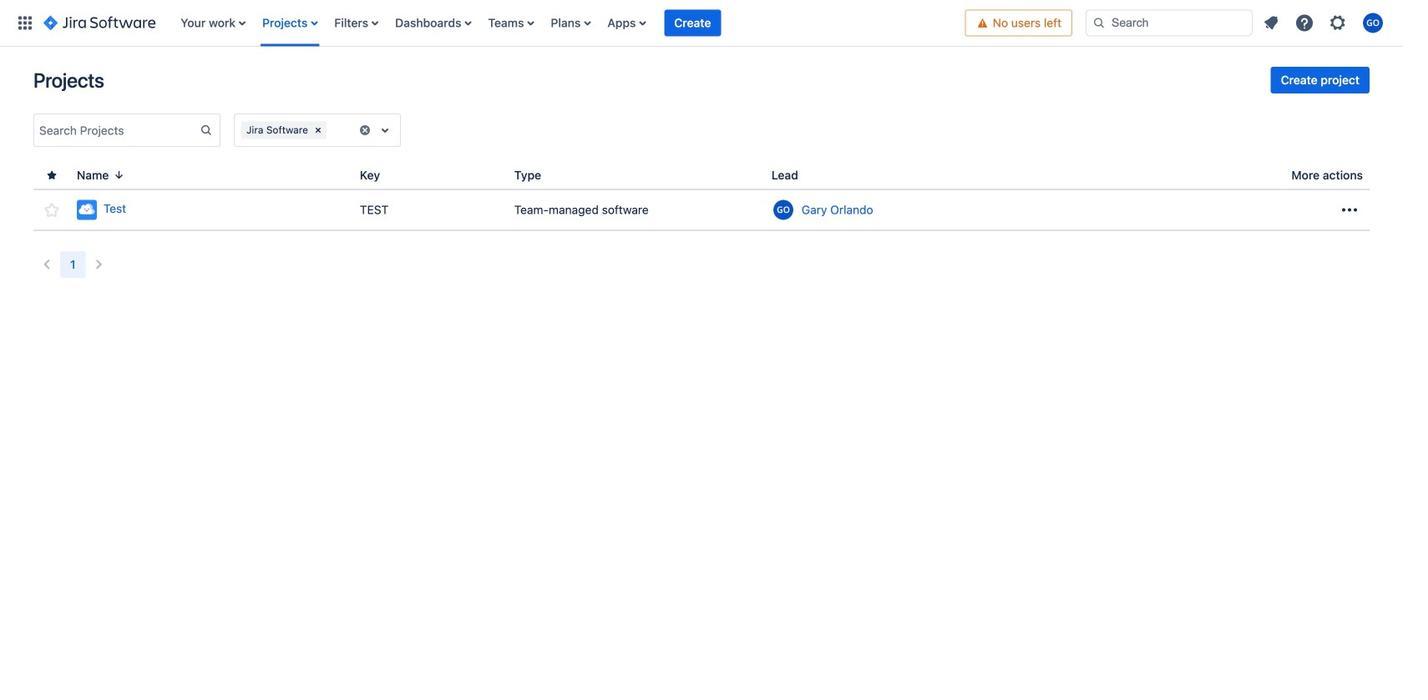 Task type: locate. For each thing, give the bounding box(es) containing it.
more image
[[1340, 200, 1360, 220]]

banner
[[0, 0, 1404, 47]]

list
[[172, 0, 966, 46], [1256, 8, 1394, 38]]

0 horizontal spatial list
[[172, 0, 966, 46]]

None search field
[[1086, 10, 1253, 36]]

appswitcher icon image
[[15, 13, 35, 33]]

search image
[[1093, 16, 1106, 30]]

open image
[[375, 120, 395, 140]]

group
[[1271, 67, 1370, 94]]

clear image
[[358, 124, 372, 137]]

settings image
[[1328, 13, 1348, 33]]

list item
[[664, 0, 721, 46]]

Search Projects text field
[[34, 119, 200, 142]]

jira software image
[[43, 13, 156, 33], [43, 13, 156, 33]]

primary element
[[10, 0, 966, 46]]

your profile and settings image
[[1363, 13, 1383, 33]]



Task type: describe. For each thing, give the bounding box(es) containing it.
star test image
[[42, 200, 62, 220]]

notifications image
[[1262, 13, 1282, 33]]

1 horizontal spatial list
[[1256, 8, 1394, 38]]

help image
[[1295, 13, 1315, 33]]

clear image
[[312, 124, 325, 137]]

previous image
[[37, 255, 57, 275]]

next image
[[89, 255, 109, 275]]

Search field
[[1086, 10, 1253, 36]]



Task type: vqa. For each thing, say whether or not it's contained in the screenshot.
1st open icon from the top
no



